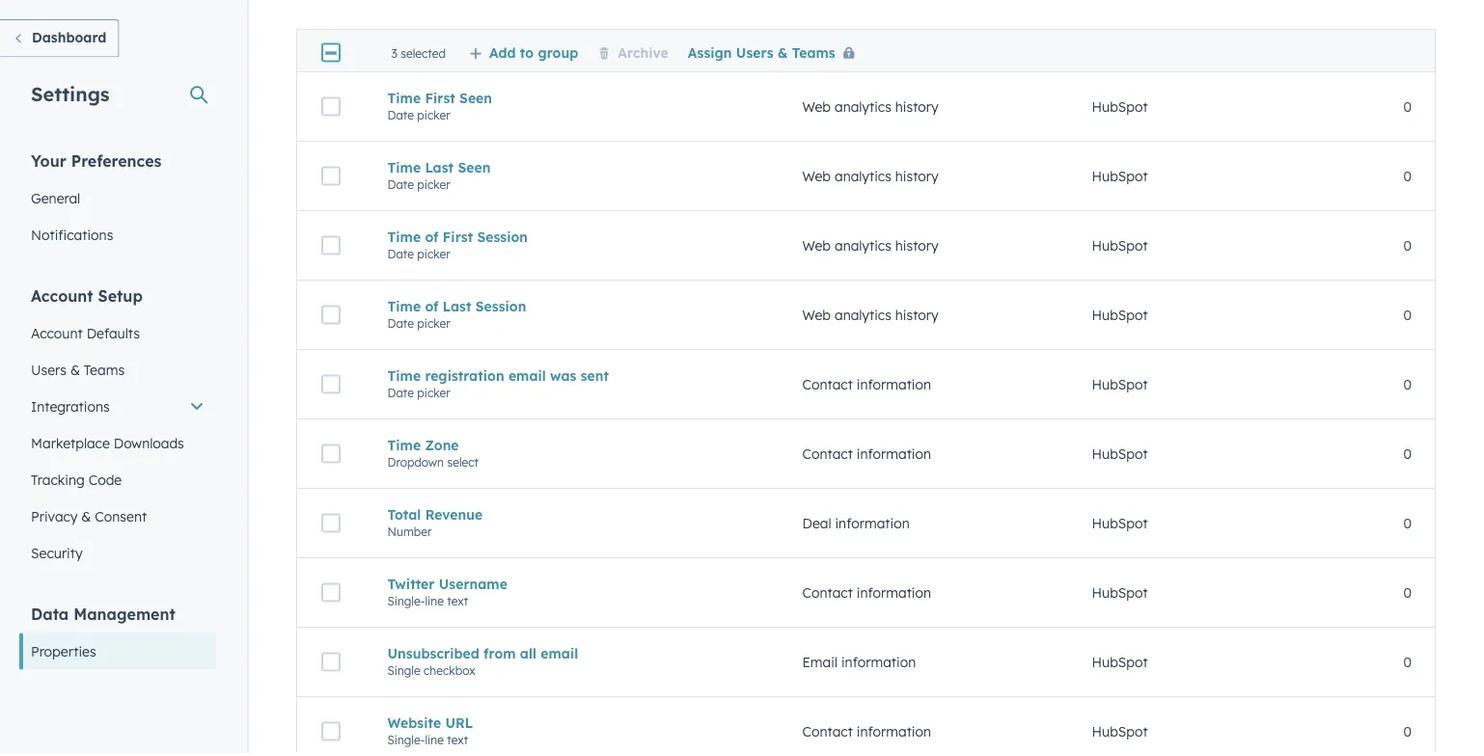 Task type: describe. For each thing, give the bounding box(es) containing it.
date inside time of first session date picker
[[388, 247, 414, 261]]

properties link
[[19, 634, 216, 670]]

integrations button
[[19, 388, 216, 425]]

web for time first seen
[[802, 98, 831, 115]]

information for twitter username
[[857, 585, 931, 602]]

registration
[[425, 367, 504, 384]]

assign users & teams
[[688, 44, 836, 61]]

assign users & teams button
[[688, 44, 863, 61]]

marketplace downloads link
[[19, 425, 216, 462]]

code
[[88, 471, 122, 488]]

hubspot for total revenue
[[1092, 515, 1148, 532]]

single- for twitter
[[388, 594, 425, 609]]

0 for time first seen
[[1404, 98, 1412, 115]]

seen for time first seen
[[459, 90, 492, 106]]

0 for time registration email was sent
[[1404, 376, 1412, 393]]

add to group
[[489, 44, 578, 61]]

preferences
[[71, 151, 162, 170]]

analytics for time of last session
[[835, 307, 892, 324]]

picker inside time of last session date picker
[[417, 316, 450, 331]]

general link
[[19, 180, 216, 217]]

line for website
[[425, 733, 444, 748]]

0 for time last seen
[[1404, 168, 1412, 185]]

tracking code link
[[19, 462, 216, 498]]

deal information
[[802, 515, 910, 532]]

session for time of first session
[[477, 228, 528, 245]]

analytics for time of first session
[[835, 237, 892, 254]]

hubspot for time zone
[[1092, 446, 1148, 463]]

add
[[489, 44, 516, 61]]

web analytics history for time of first session
[[802, 237, 939, 254]]

web analytics history for time last seen
[[802, 168, 939, 185]]

total revenue button
[[388, 506, 756, 523]]

your preferences
[[31, 151, 162, 170]]

management
[[74, 605, 175, 624]]

general
[[31, 190, 80, 207]]

selected
[[401, 46, 446, 60]]

web for time of first session
[[802, 237, 831, 254]]

0 for website url
[[1404, 724, 1412, 741]]

text for url
[[447, 733, 468, 748]]

first inside the time first seen date picker
[[425, 90, 455, 106]]

hubspot for time registration email was sent
[[1092, 376, 1148, 393]]

contact for website url
[[802, 724, 853, 741]]

data
[[31, 605, 69, 624]]

contact information for website url
[[802, 724, 931, 741]]

time zone dropdown select
[[388, 437, 479, 470]]

0 for total revenue
[[1404, 515, 1412, 532]]

time for time of first session
[[388, 228, 421, 245]]

privacy & consent link
[[19, 498, 216, 535]]

settings
[[31, 82, 110, 106]]

notifications
[[31, 226, 113, 243]]

all
[[520, 645, 537, 662]]

time for time first seen
[[388, 90, 421, 106]]

date inside time last seen date picker
[[388, 177, 414, 192]]

deal
[[802, 515, 832, 532]]

web analytics history for time of last session
[[802, 307, 939, 324]]

time registration email was sent button
[[388, 367, 756, 384]]

downloads
[[114, 435, 184, 452]]

group
[[538, 44, 578, 61]]

hubspot for time of first session
[[1092, 237, 1148, 254]]

defaults
[[87, 325, 140, 342]]

properties
[[31, 643, 96, 660]]

time for time zone
[[388, 437, 421, 454]]

setup
[[98, 286, 143, 305]]

0 for unsubscribed from all email
[[1404, 654, 1412, 671]]

of for first
[[425, 228, 439, 245]]

twitter username single-line text
[[388, 576, 508, 609]]

unsubscribed from all email button
[[388, 645, 756, 662]]

0 for time of last session
[[1404, 307, 1412, 324]]

time of last session date picker
[[388, 298, 526, 331]]

users & teams link
[[19, 352, 216, 388]]

marketplace
[[31, 435, 110, 452]]

contact information for twitter username
[[802, 585, 931, 602]]

web analytics history for time first seen
[[802, 98, 939, 115]]

contact for time zone
[[802, 446, 853, 463]]

information for website url
[[857, 724, 931, 741]]

security link
[[19, 535, 216, 572]]

time first seen date picker
[[388, 90, 492, 122]]

time last seen date picker
[[388, 159, 491, 192]]

time of last session button
[[388, 298, 756, 315]]

3 selected
[[391, 46, 446, 60]]

0 for time zone
[[1404, 446, 1412, 463]]

revenue
[[425, 506, 483, 523]]

data management element
[[19, 604, 216, 754]]

website url button
[[388, 715, 756, 732]]

history for time first seen
[[895, 98, 939, 115]]

analytics for time first seen
[[835, 98, 892, 115]]

0 for twitter username
[[1404, 585, 1412, 602]]

email
[[802, 654, 838, 671]]

notifications link
[[19, 217, 216, 253]]

line for twitter
[[425, 594, 444, 609]]

checkbox
[[424, 664, 475, 678]]

time for time of last session
[[388, 298, 421, 315]]

unsubscribed from all email single checkbox
[[388, 645, 578, 678]]

marketplace downloads
[[31, 435, 184, 452]]

contact information for time registration email was sent
[[802, 376, 931, 393]]

account setup element
[[19, 285, 216, 572]]

privacy
[[31, 508, 78, 525]]

web for time last seen
[[802, 168, 831, 185]]

last inside time last seen date picker
[[425, 159, 454, 176]]

hubspot for time last seen
[[1092, 168, 1148, 185]]

contact for time registration email was sent
[[802, 376, 853, 393]]

information for time zone
[[857, 446, 931, 463]]

total revenue number
[[388, 506, 483, 539]]

account setup
[[31, 286, 143, 305]]

security
[[31, 545, 83, 562]]



Task type: locate. For each thing, give the bounding box(es) containing it.
archive
[[618, 44, 669, 61]]

picker up time last seen date picker
[[417, 108, 450, 122]]

0 horizontal spatial &
[[70, 361, 80, 378]]

1 vertical spatial seen
[[458, 159, 491, 176]]

text inside website url single-line text
[[447, 733, 468, 748]]

account for account setup
[[31, 286, 93, 305]]

2 web analytics history from the top
[[802, 168, 939, 185]]

4 contact from the top
[[802, 724, 853, 741]]

time registration email was sent date picker
[[388, 367, 609, 400]]

4 web analytics history from the top
[[802, 307, 939, 324]]

9 0 from the top
[[1404, 654, 1412, 671]]

0
[[1404, 98, 1412, 115], [1404, 168, 1412, 185], [1404, 237, 1412, 254], [1404, 307, 1412, 324], [1404, 376, 1412, 393], [1404, 446, 1412, 463], [1404, 515, 1412, 532], [1404, 585, 1412, 602], [1404, 654, 1412, 671], [1404, 724, 1412, 741]]

integrations
[[31, 398, 110, 415]]

2 web from the top
[[802, 168, 831, 185]]

3 date from the top
[[388, 247, 414, 261]]

time
[[388, 90, 421, 106], [388, 159, 421, 176], [388, 228, 421, 245], [388, 298, 421, 315], [388, 367, 421, 384], [388, 437, 421, 454]]

line inside website url single-line text
[[425, 733, 444, 748]]

2 analytics from the top
[[835, 168, 892, 185]]

time for time registration email was sent
[[388, 367, 421, 384]]

4 picker from the top
[[417, 316, 450, 331]]

0 vertical spatial line
[[425, 594, 444, 609]]

to
[[520, 44, 534, 61]]

assign
[[688, 44, 732, 61]]

2 account from the top
[[31, 325, 83, 342]]

your preferences element
[[19, 150, 216, 253]]

0 vertical spatial session
[[477, 228, 528, 245]]

6 time from the top
[[388, 437, 421, 454]]

4 contact information from the top
[[802, 724, 931, 741]]

first down the selected
[[425, 90, 455, 106]]

picker inside time last seen date picker
[[417, 177, 450, 192]]

history for time last seen
[[895, 168, 939, 185]]

5 hubspot from the top
[[1092, 376, 1148, 393]]

picker
[[417, 108, 450, 122], [417, 177, 450, 192], [417, 247, 450, 261], [417, 316, 450, 331], [417, 386, 450, 400]]

users right assign
[[736, 44, 774, 61]]

single- down 'website'
[[388, 733, 425, 748]]

last inside time of last session date picker
[[443, 298, 471, 315]]

3 contact from the top
[[802, 585, 853, 602]]

4 date from the top
[[388, 316, 414, 331]]

3 web from the top
[[802, 237, 831, 254]]

0 vertical spatial account
[[31, 286, 93, 305]]

2 picker from the top
[[417, 177, 450, 192]]

email information
[[802, 654, 916, 671]]

users inside account setup element
[[31, 361, 67, 378]]

0 vertical spatial text
[[447, 594, 468, 609]]

1 of from the top
[[425, 228, 439, 245]]

1 history from the top
[[895, 98, 939, 115]]

1 vertical spatial &
[[70, 361, 80, 378]]

0 horizontal spatial teams
[[84, 361, 125, 378]]

4 time from the top
[[388, 298, 421, 315]]

information
[[857, 376, 931, 393], [857, 446, 931, 463], [835, 515, 910, 532], [857, 585, 931, 602], [842, 654, 916, 671], [857, 724, 931, 741]]

privacy & consent
[[31, 508, 147, 525]]

seen down add
[[459, 90, 492, 106]]

session inside time of last session date picker
[[476, 298, 526, 315]]

8 0 from the top
[[1404, 585, 1412, 602]]

seen for time last seen
[[458, 159, 491, 176]]

3 analytics from the top
[[835, 237, 892, 254]]

date inside time registration email was sent date picker
[[388, 386, 414, 400]]

2 date from the top
[[388, 177, 414, 192]]

picker inside time registration email was sent date picker
[[417, 386, 450, 400]]

1 vertical spatial line
[[425, 733, 444, 748]]

1 account from the top
[[31, 286, 93, 305]]

teams inside account setup element
[[84, 361, 125, 378]]

your
[[31, 151, 66, 170]]

1 horizontal spatial users
[[736, 44, 774, 61]]

account defaults link
[[19, 315, 216, 352]]

1 vertical spatial teams
[[84, 361, 125, 378]]

6 hubspot from the top
[[1092, 446, 1148, 463]]

0 vertical spatial last
[[425, 159, 454, 176]]

dropdown
[[388, 455, 444, 470]]

1 vertical spatial text
[[447, 733, 468, 748]]

10 0 from the top
[[1404, 724, 1412, 741]]

1 vertical spatial session
[[476, 298, 526, 315]]

date inside the time first seen date picker
[[388, 108, 414, 122]]

1 vertical spatial account
[[31, 325, 83, 342]]

2 vertical spatial &
[[81, 508, 91, 525]]

dashboard link
[[0, 19, 119, 57]]

time for time last seen
[[388, 159, 421, 176]]

time inside time zone dropdown select
[[388, 437, 421, 454]]

time of first session date picker
[[388, 228, 528, 261]]

history
[[895, 98, 939, 115], [895, 168, 939, 185], [895, 237, 939, 254], [895, 307, 939, 324]]

4 0 from the top
[[1404, 307, 1412, 324]]

users & teams
[[31, 361, 125, 378]]

1 web analytics history from the top
[[802, 98, 939, 115]]

web
[[802, 98, 831, 115], [802, 168, 831, 185], [802, 237, 831, 254], [802, 307, 831, 324]]

1 vertical spatial users
[[31, 361, 67, 378]]

& up integrations
[[70, 361, 80, 378]]

information for unsubscribed from all email
[[842, 654, 916, 671]]

web analytics history
[[802, 98, 939, 115], [802, 168, 939, 185], [802, 237, 939, 254], [802, 307, 939, 324]]

contact for twitter username
[[802, 585, 853, 602]]

1 vertical spatial last
[[443, 298, 471, 315]]

history for time of first session
[[895, 237, 939, 254]]

add to group button
[[469, 44, 578, 61]]

time inside time of last session date picker
[[388, 298, 421, 315]]

text for username
[[447, 594, 468, 609]]

sent
[[581, 367, 609, 384]]

analytics for time last seen
[[835, 168, 892, 185]]

5 picker from the top
[[417, 386, 450, 400]]

number
[[388, 525, 432, 539]]

2 line from the top
[[425, 733, 444, 748]]

text down username
[[447, 594, 468, 609]]

of for last
[[425, 298, 439, 315]]

0 vertical spatial &
[[778, 44, 788, 61]]

zone
[[425, 437, 459, 454]]

9 hubspot from the top
[[1092, 654, 1148, 671]]

2 contact from the top
[[802, 446, 853, 463]]

from
[[484, 645, 516, 662]]

0 for time of first session
[[1404, 237, 1412, 254]]

1 picker from the top
[[417, 108, 450, 122]]

single- for website
[[388, 733, 425, 748]]

unsubscribed
[[388, 645, 479, 662]]

1 contact from the top
[[802, 376, 853, 393]]

select
[[447, 455, 479, 470]]

picker up time of last session date picker
[[417, 247, 450, 261]]

5 0 from the top
[[1404, 376, 1412, 393]]

text inside 'twitter username single-line text'
[[447, 594, 468, 609]]

line
[[425, 594, 444, 609], [425, 733, 444, 748]]

picker inside time of first session date picker
[[417, 247, 450, 261]]

seen inside the time first seen date picker
[[459, 90, 492, 106]]

time inside time of first session date picker
[[388, 228, 421, 245]]

2 time from the top
[[388, 159, 421, 176]]

0 vertical spatial email
[[509, 367, 546, 384]]

1 vertical spatial of
[[425, 298, 439, 315]]

single- inside website url single-line text
[[388, 733, 425, 748]]

email left was
[[509, 367, 546, 384]]

email inside the unsubscribed from all email single checkbox
[[541, 645, 578, 662]]

2 horizontal spatial &
[[778, 44, 788, 61]]

last
[[425, 159, 454, 176], [443, 298, 471, 315]]

tracking
[[31, 471, 85, 488]]

time of first session button
[[388, 228, 756, 245]]

& right privacy
[[81, 508, 91, 525]]

& for teams
[[70, 361, 80, 378]]

time down time last seen date picker
[[388, 228, 421, 245]]

first down time last seen date picker
[[443, 228, 473, 245]]

2 hubspot from the top
[[1092, 168, 1148, 185]]

total
[[388, 506, 421, 523]]

1 vertical spatial email
[[541, 645, 578, 662]]

1 horizontal spatial teams
[[792, 44, 836, 61]]

2 history from the top
[[895, 168, 939, 185]]

dashboard
[[32, 29, 106, 46]]

hubspot for time first seen
[[1092, 98, 1148, 115]]

twitter username button
[[388, 576, 756, 593]]

1 web from the top
[[802, 98, 831, 115]]

text down the url
[[447, 733, 468, 748]]

1 0 from the top
[[1404, 98, 1412, 115]]

5 time from the top
[[388, 367, 421, 384]]

picker up time of first session date picker
[[417, 177, 450, 192]]

2 of from the top
[[425, 298, 439, 315]]

1 vertical spatial first
[[443, 228, 473, 245]]

10 hubspot from the top
[[1092, 724, 1148, 741]]

history for time of last session
[[895, 307, 939, 324]]

7 hubspot from the top
[[1092, 515, 1148, 532]]

email inside time registration email was sent date picker
[[509, 367, 546, 384]]

session down time last seen date picker
[[477, 228, 528, 245]]

consent
[[95, 508, 147, 525]]

of inside time of last session date picker
[[425, 298, 439, 315]]

1 time from the top
[[388, 90, 421, 106]]

twitter
[[388, 576, 435, 593]]

first
[[425, 90, 455, 106], [443, 228, 473, 245]]

0 vertical spatial users
[[736, 44, 774, 61]]

& for consent
[[81, 508, 91, 525]]

seen inside time last seen date picker
[[458, 159, 491, 176]]

picker down the registration
[[417, 386, 450, 400]]

1 hubspot from the top
[[1092, 98, 1148, 115]]

4 analytics from the top
[[835, 307, 892, 324]]

line inside 'twitter username single-line text'
[[425, 594, 444, 609]]

0 vertical spatial first
[[425, 90, 455, 106]]

2 text from the top
[[447, 733, 468, 748]]

3
[[391, 46, 397, 60]]

3 0 from the top
[[1404, 237, 1412, 254]]

archive button
[[598, 44, 669, 61]]

users up integrations
[[31, 361, 67, 378]]

8 hubspot from the top
[[1092, 585, 1148, 602]]

hubspot for time of last session
[[1092, 307, 1148, 324]]

& right assign
[[778, 44, 788, 61]]

picker up the registration
[[417, 316, 450, 331]]

was
[[550, 367, 577, 384]]

contact information
[[802, 376, 931, 393], [802, 446, 931, 463], [802, 585, 931, 602], [802, 724, 931, 741]]

time first seen button
[[388, 90, 756, 106]]

email
[[509, 367, 546, 384], [541, 645, 578, 662]]

0 horizontal spatial users
[[31, 361, 67, 378]]

of inside time of first session date picker
[[425, 228, 439, 245]]

1 horizontal spatial &
[[81, 508, 91, 525]]

last down time of first session date picker
[[443, 298, 471, 315]]

time up dropdown
[[388, 437, 421, 454]]

5 date from the top
[[388, 386, 414, 400]]

data management
[[31, 605, 175, 624]]

username
[[439, 576, 508, 593]]

text
[[447, 594, 468, 609], [447, 733, 468, 748]]

line down 'website'
[[425, 733, 444, 748]]

hubspot for website url
[[1092, 724, 1148, 741]]

information for time registration email was sent
[[857, 376, 931, 393]]

0 vertical spatial seen
[[459, 90, 492, 106]]

picker inside the time first seen date picker
[[417, 108, 450, 122]]

single- inside 'twitter username single-line text'
[[388, 594, 425, 609]]

1 date from the top
[[388, 108, 414, 122]]

1 analytics from the top
[[835, 98, 892, 115]]

email right all
[[541, 645, 578, 662]]

hubspot for unsubscribed from all email
[[1092, 654, 1148, 671]]

line down 'twitter'
[[425, 594, 444, 609]]

single-
[[388, 594, 425, 609], [388, 733, 425, 748]]

last down the time first seen date picker
[[425, 159, 454, 176]]

session for time of last session
[[476, 298, 526, 315]]

web for time of last session
[[802, 307, 831, 324]]

single
[[388, 664, 421, 678]]

account up account defaults
[[31, 286, 93, 305]]

session
[[477, 228, 528, 245], [476, 298, 526, 315]]

4 history from the top
[[895, 307, 939, 324]]

account for account defaults
[[31, 325, 83, 342]]

session inside time of first session date picker
[[477, 228, 528, 245]]

3 web analytics history from the top
[[802, 237, 939, 254]]

7 0 from the top
[[1404, 515, 1412, 532]]

0 vertical spatial of
[[425, 228, 439, 245]]

1 single- from the top
[[388, 594, 425, 609]]

hubspot for twitter username
[[1092, 585, 1148, 602]]

date
[[388, 108, 414, 122], [388, 177, 414, 192], [388, 247, 414, 261], [388, 316, 414, 331], [388, 386, 414, 400]]

time inside time registration email was sent date picker
[[388, 367, 421, 384]]

account inside account defaults link
[[31, 325, 83, 342]]

website url single-line text
[[388, 715, 473, 748]]

contact
[[802, 376, 853, 393], [802, 446, 853, 463], [802, 585, 853, 602], [802, 724, 853, 741]]

1 vertical spatial single-
[[388, 733, 425, 748]]

time last seen button
[[388, 159, 756, 176]]

time zone button
[[388, 437, 756, 454]]

4 web from the top
[[802, 307, 831, 324]]

tracking code
[[31, 471, 122, 488]]

1 contact information from the top
[[802, 376, 931, 393]]

3 history from the top
[[895, 237, 939, 254]]

seen down the time first seen date picker
[[458, 159, 491, 176]]

session down time of first session date picker
[[476, 298, 526, 315]]

time down time of first session date picker
[[388, 298, 421, 315]]

single- down 'twitter'
[[388, 594, 425, 609]]

account defaults
[[31, 325, 140, 342]]

url
[[445, 715, 473, 732]]

0 vertical spatial teams
[[792, 44, 836, 61]]

time left the registration
[[388, 367, 421, 384]]

teams
[[792, 44, 836, 61], [84, 361, 125, 378]]

date inside time of last session date picker
[[388, 316, 414, 331]]

1 line from the top
[[425, 594, 444, 609]]

3 time from the top
[[388, 228, 421, 245]]

time down 3
[[388, 90, 421, 106]]

of
[[425, 228, 439, 245], [425, 298, 439, 315]]

of down time of first session date picker
[[425, 298, 439, 315]]

account up users & teams
[[31, 325, 83, 342]]

hubspot
[[1092, 98, 1148, 115], [1092, 168, 1148, 185], [1092, 237, 1148, 254], [1092, 307, 1148, 324], [1092, 376, 1148, 393], [1092, 446, 1148, 463], [1092, 515, 1148, 532], [1092, 585, 1148, 602], [1092, 654, 1148, 671], [1092, 724, 1148, 741]]

0 vertical spatial single-
[[388, 594, 425, 609]]

contact information for time zone
[[802, 446, 931, 463]]

3 hubspot from the top
[[1092, 237, 1148, 254]]

6 0 from the top
[[1404, 446, 1412, 463]]

time inside the time first seen date picker
[[388, 90, 421, 106]]

1 text from the top
[[447, 594, 468, 609]]

first inside time of first session date picker
[[443, 228, 473, 245]]

3 picker from the top
[[417, 247, 450, 261]]

2 single- from the top
[[388, 733, 425, 748]]

2 contact information from the top
[[802, 446, 931, 463]]

information for total revenue
[[835, 515, 910, 532]]

3 contact information from the top
[[802, 585, 931, 602]]

of down time last seen date picker
[[425, 228, 439, 245]]

seen
[[459, 90, 492, 106], [458, 159, 491, 176]]

2 0 from the top
[[1404, 168, 1412, 185]]

time down the time first seen date picker
[[388, 159, 421, 176]]

4 hubspot from the top
[[1092, 307, 1148, 324]]

website
[[388, 715, 441, 732]]

time inside time last seen date picker
[[388, 159, 421, 176]]

&
[[778, 44, 788, 61], [70, 361, 80, 378], [81, 508, 91, 525]]



Task type: vqa. For each thing, say whether or not it's contained in the screenshot.
'0'
yes



